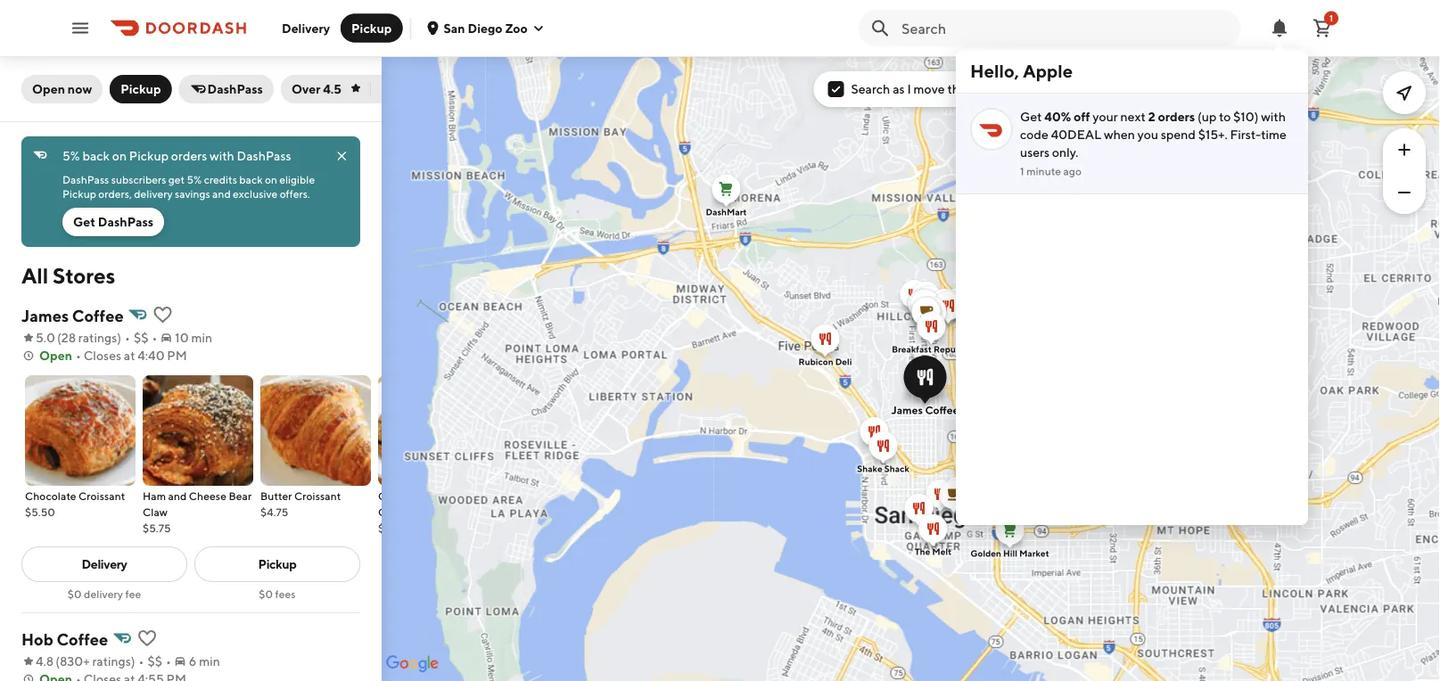 Task type: vqa. For each thing, say whether or not it's contained in the screenshot.
Sauces
no



Task type: describe. For each thing, give the bounding box(es) containing it.
4:40
[[138, 348, 165, 363]]

$0 for pickup
[[259, 588, 273, 600]]

zoom out image
[[1394, 182, 1415, 203]]

10 min
[[175, 330, 212, 345]]

ham and cheese bear claw image
[[143, 375, 253, 486]]

• up at
[[125, 330, 130, 345]]

average rating of 4.8 out of 5 element
[[21, 653, 54, 671]]

10
[[175, 330, 189, 345]]

you
[[1138, 127, 1159, 142]]

pickup right now
[[121, 82, 161, 96]]

zoom in image
[[1394, 139, 1415, 161]]

zoo
[[505, 21, 528, 35]]

1 minute ago
[[1020, 165, 1082, 177]]

diego
[[468, 21, 503, 35]]

1 for 1
[[1330, 13, 1333, 23]]

back inside dashpass subscribers get 5% credits back on eligible pickup orders, delivery savings and exclusive offers.
[[239, 173, 263, 186]]

hob
[[21, 630, 53, 649]]

min for hob coffee
[[199, 654, 220, 669]]

all
[[21, 263, 48, 288]]

open • closes at 4:40 pm
[[39, 348, 187, 363]]

get for get 40% off your next 2 orders
[[1020, 109, 1042, 124]]

cheese
[[189, 490, 227, 502]]

$5.75
[[143, 522, 171, 534]]

exclusive
[[233, 187, 278, 200]]

chocolate croissant $5.50
[[25, 490, 125, 518]]

users
[[1020, 145, 1050, 160]]

dashpass subscribers get 5% credits back on eligible pickup orders, delivery savings and exclusive offers.
[[62, 173, 317, 200]]

over
[[292, 82, 321, 96]]

$4.75
[[260, 506, 288, 518]]

delivery link
[[21, 547, 187, 582]]

now
[[68, 82, 92, 96]]

1 for 1 minute ago
[[1020, 165, 1025, 177]]

and inside ham and cheese bear claw $5.75
[[168, 490, 187, 502]]

butter croissant image
[[260, 375, 371, 486]]

1 vertical spatial with
[[210, 149, 234, 163]]

ham and cheese bear claw $5.75
[[143, 490, 252, 534]]

0 horizontal spatial back
[[82, 149, 110, 163]]

croissant for chocolate croissant $5.50
[[79, 490, 125, 502]]

move
[[914, 82, 945, 96]]

first-
[[1230, 127, 1261, 142]]

pickup inside 'link'
[[258, 557, 297, 572]]

chocolate croissant image
[[25, 375, 136, 486]]

as
[[893, 82, 905, 96]]

• right ( 830+ ratings )
[[139, 654, 144, 669]]

butter croissant $4.75
[[260, 490, 341, 518]]

delivery button
[[271, 14, 341, 42]]

$3.75
[[378, 522, 406, 534]]

6
[[189, 654, 197, 669]]

search
[[851, 82, 890, 96]]

hello,
[[970, 61, 1019, 82]]

(up to $10) with code 40deal when you spend $15+. first-time users only.
[[1020, 109, 1287, 160]]

open for open • closes at 4:40 pm
[[39, 348, 72, 363]]

0 vertical spatial orders
[[1158, 109, 1195, 124]]

chocolate chip cookie $3.75
[[378, 490, 456, 534]]

$5.50
[[25, 506, 55, 518]]

dashpass inside dashpass subscribers get 5% credits back on eligible pickup orders, delivery savings and exclusive offers.
[[62, 173, 109, 186]]

map
[[969, 82, 994, 96]]

credits
[[204, 173, 237, 186]]

$10)
[[1234, 109, 1259, 124]]

open now button
[[21, 75, 103, 103]]

1 button
[[1305, 10, 1341, 46]]

$0 delivery fee
[[68, 588, 141, 600]]

$0 fees
[[259, 588, 296, 600]]

next
[[1121, 109, 1146, 124]]

san diego zoo button
[[426, 21, 546, 35]]

when
[[1104, 127, 1135, 142]]

( 28 ratings )
[[57, 330, 121, 345]]

delivery for 'delivery' 'button'
[[282, 21, 330, 35]]

4.8
[[36, 654, 54, 669]]

get dashpass
[[73, 215, 154, 229]]

get for get dashpass
[[73, 215, 95, 229]]

delivery inside dashpass subscribers get 5% credits back on eligible pickup orders, delivery savings and exclusive offers.
[[134, 187, 173, 200]]

savings
[[175, 187, 210, 200]]

dashpass down "orders,"
[[98, 215, 154, 229]]

all stores
[[21, 263, 115, 288]]

powered by google image
[[386, 656, 439, 673]]

hello, apple
[[970, 61, 1073, 82]]

) for hob coffee
[[131, 654, 135, 669]]

stores
[[53, 263, 115, 288]]

your
[[1093, 109, 1118, 124]]

get dashpass button
[[62, 208, 164, 236]]

pickup inside dashpass subscribers get 5% credits back on eligible pickup orders, delivery savings and exclusive offers.
[[62, 187, 96, 200]]

fees
[[275, 588, 296, 600]]

open now
[[32, 82, 92, 96]]

san
[[444, 21, 465, 35]]

4.5
[[323, 82, 342, 96]]

dashpass button
[[179, 75, 274, 103]]

open menu image
[[70, 17, 91, 39]]

$0 for delivery
[[68, 588, 82, 600]]

minute
[[1027, 165, 1061, 177]]

40deal
[[1051, 127, 1102, 142]]

ham
[[143, 490, 166, 502]]

6 min
[[189, 654, 220, 669]]

delivery for delivery link at the bottom of the page
[[82, 557, 127, 572]]

cookie
[[378, 506, 414, 518]]

Store search: begin typing to search for stores available on DoorDash text field
[[902, 18, 1230, 38]]



Task type: locate. For each thing, give the bounding box(es) containing it.
pickup up subscribers
[[129, 149, 169, 163]]

butter
[[260, 490, 292, 502]]

2 croissant from the left
[[294, 490, 341, 502]]

search as i move the map
[[851, 82, 994, 96]]

1 vertical spatial (
[[55, 654, 60, 669]]

0 vertical spatial on
[[112, 149, 127, 163]]

ratings right 830+
[[92, 654, 131, 669]]

click to add this store to your saved list image for hob coffee
[[137, 628, 158, 649]]

0 horizontal spatial pickup button
[[110, 75, 172, 103]]

back up exclusive
[[239, 173, 263, 186]]

san diego zoo
[[444, 21, 528, 35]]

croissant
[[79, 490, 125, 502], [294, 490, 341, 502]]

2
[[1148, 109, 1156, 124]]

pickup
[[351, 21, 392, 35], [121, 82, 161, 96], [129, 149, 169, 163], [62, 187, 96, 200], [258, 557, 297, 572]]

1 horizontal spatial croissant
[[294, 490, 341, 502]]

croissant for butter croissant $4.75
[[294, 490, 341, 502]]

1 croissant from the left
[[79, 490, 125, 502]]

shake
[[857, 464, 883, 474], [857, 464, 883, 474]]

eligible
[[279, 173, 315, 186]]

$15+.
[[1198, 127, 1228, 142]]

$0 down delivery link at the bottom of the page
[[68, 588, 82, 600]]

0 horizontal spatial on
[[112, 149, 127, 163]]

on up subscribers
[[112, 149, 127, 163]]

click to add this store to your saved list image up 4:40
[[152, 304, 173, 326]]

0 horizontal spatial chocolate
[[25, 490, 76, 502]]

get
[[168, 173, 185, 186]]

0 vertical spatial get
[[1020, 109, 1042, 124]]

1 vertical spatial )
[[131, 654, 135, 669]]

chocolate for $5.50
[[25, 490, 76, 502]]

ratings for james coffee
[[78, 330, 117, 345]]

( for hob
[[55, 654, 60, 669]]

0 horizontal spatial )
[[117, 330, 121, 345]]

830+
[[60, 654, 90, 669]]

1 vertical spatial click to add this store to your saved list image
[[137, 628, 158, 649]]

click to add this store to your saved list image down fee
[[137, 628, 158, 649]]

• $$ left the 6
[[139, 654, 162, 669]]

pickup button right now
[[110, 75, 172, 103]]

( right 4.8
[[55, 654, 60, 669]]

0 vertical spatial min
[[191, 330, 212, 345]]

and inside dashpass subscribers get 5% credits back on eligible pickup orders, delivery savings and exclusive offers.
[[212, 187, 231, 200]]

delivery up 'over'
[[282, 21, 330, 35]]

28
[[61, 330, 76, 345]]

get up stores
[[73, 215, 95, 229]]

orders
[[1158, 109, 1195, 124], [171, 149, 207, 163]]

ratings
[[78, 330, 117, 345], [92, 654, 131, 669]]

closes
[[84, 348, 121, 363]]

and down credits
[[212, 187, 231, 200]]

with inside (up to $10) with code 40deal when you spend $15+. first-time users only.
[[1261, 109, 1286, 124]]

1 vertical spatial min
[[199, 654, 220, 669]]

pm
[[167, 348, 187, 363]]

5%
[[62, 149, 80, 163], [187, 173, 202, 186]]

subscribers
[[111, 173, 166, 186]]

2 chocolate from the left
[[378, 490, 430, 502]]

1 vertical spatial orders
[[171, 149, 207, 163]]

1 vertical spatial • $$
[[139, 654, 162, 669]]

1 chocolate from the left
[[25, 490, 76, 502]]

chocolate inside chocolate chip cookie $3.75
[[378, 490, 430, 502]]

1 vertical spatial $$
[[148, 654, 162, 669]]

croissant right butter
[[294, 490, 341, 502]]

at
[[124, 348, 135, 363]]

time
[[1261, 127, 1287, 142]]

golden hill market
[[971, 549, 1049, 559], [971, 549, 1049, 559]]

• up 4:40
[[152, 330, 157, 345]]

on up exclusive
[[265, 173, 277, 186]]

the
[[948, 82, 967, 96]]

and right ham
[[168, 490, 187, 502]]

0 vertical spatial delivery
[[282, 21, 330, 35]]

back up "orders,"
[[82, 149, 110, 163]]

1 horizontal spatial with
[[1261, 109, 1286, 124]]

with
[[1261, 109, 1286, 124], [210, 149, 234, 163]]

) right 830+
[[131, 654, 135, 669]]

1 vertical spatial and
[[168, 490, 187, 502]]

croissant inside butter croissant $4.75
[[294, 490, 341, 502]]

on inside dashpass subscribers get 5% credits back on eligible pickup orders, delivery savings and exclusive offers.
[[265, 173, 277, 186]]

• $$ for james coffee
[[125, 330, 148, 345]]

1 vertical spatial pickup button
[[110, 75, 172, 103]]

• down 28 at the left of the page
[[76, 348, 81, 363]]

apple
[[1023, 61, 1073, 82]]

delivery up $0 delivery fee
[[82, 557, 127, 572]]

1 $0 from the left
[[68, 588, 82, 600]]

offers.
[[280, 187, 310, 200]]

1 horizontal spatial 5%
[[187, 173, 202, 186]]

0 horizontal spatial get
[[73, 215, 95, 229]]

1 horizontal spatial back
[[239, 173, 263, 186]]

1 horizontal spatial delivery
[[282, 21, 330, 35]]

orders up spend
[[1158, 109, 1195, 124]]

i
[[907, 82, 911, 96]]

open down 5.0
[[39, 348, 72, 363]]

off
[[1074, 109, 1090, 124]]

1 vertical spatial open
[[39, 348, 72, 363]]

1 vertical spatial on
[[265, 173, 277, 186]]

open inside 'button'
[[32, 82, 65, 96]]

hill
[[1003, 549, 1018, 559], [1003, 549, 1018, 559]]

pickup button up over 4.5 button
[[341, 14, 403, 42]]

0 horizontal spatial 1
[[1020, 165, 1025, 177]]

1 vertical spatial back
[[239, 173, 263, 186]]

0 horizontal spatial and
[[168, 490, 187, 502]]

claw
[[143, 506, 168, 518]]

0 horizontal spatial croissant
[[79, 490, 125, 502]]

• $$ for hob coffee
[[139, 654, 162, 669]]

Search as I move the map checkbox
[[828, 81, 844, 97]]

0 horizontal spatial delivery
[[84, 588, 123, 600]]

0 vertical spatial with
[[1261, 109, 1286, 124]]

croissant inside chocolate croissant $5.50
[[79, 490, 125, 502]]

get inside 'button'
[[73, 215, 95, 229]]

0 vertical spatial pickup button
[[341, 14, 403, 42]]

deli
[[835, 357, 852, 367], [835, 357, 852, 367]]

pickup up $0 fees
[[258, 557, 297, 572]]

with up time
[[1261, 109, 1286, 124]]

$0 left fees
[[259, 588, 273, 600]]

min
[[191, 330, 212, 345], [199, 654, 220, 669]]

and
[[212, 187, 231, 200], [168, 490, 187, 502]]

fee
[[125, 588, 141, 600]]

0 horizontal spatial 5%
[[62, 149, 80, 163]]

min for james coffee
[[191, 330, 212, 345]]

1 vertical spatial 1
[[1020, 165, 1025, 177]]

0 vertical spatial delivery
[[134, 187, 173, 200]]

pickup left "orders,"
[[62, 187, 96, 200]]

chocolate up the '$5.50'
[[25, 490, 76, 502]]

get 40% off your next 2 orders
[[1020, 109, 1195, 124]]

dashpass left 'over'
[[207, 82, 263, 96]]

ratings for hob coffee
[[92, 654, 131, 669]]

open for open now
[[32, 82, 65, 96]]

on
[[112, 149, 127, 163], [265, 173, 277, 186]]

code
[[1020, 127, 1049, 142]]

croissant left ham
[[79, 490, 125, 502]]

with up credits
[[210, 149, 234, 163]]

( right 5.0
[[57, 330, 61, 345]]

spend
[[1161, 127, 1196, 142]]

golden
[[971, 549, 1002, 559], [971, 549, 1002, 559]]

1 vertical spatial delivery
[[84, 588, 123, 600]]

average rating of 5.0 out of 5 element
[[21, 329, 55, 347]]

0 horizontal spatial orders
[[171, 149, 207, 163]]

over 4.5
[[292, 82, 342, 96]]

market
[[1020, 549, 1049, 559], [1020, 549, 1049, 559]]

dashpass up exclusive
[[237, 149, 291, 163]]

( 830+ ratings )
[[55, 654, 135, 669]]

1 horizontal spatial and
[[212, 187, 231, 200]]

40%
[[1045, 109, 1071, 124]]

0 vertical spatial • $$
[[125, 330, 148, 345]]

pickup button
[[341, 14, 403, 42], [110, 75, 172, 103]]

0 vertical spatial ratings
[[78, 330, 117, 345]]

• $$ up at
[[125, 330, 148, 345]]

orders,
[[98, 187, 132, 200]]

$$ left the 6
[[148, 654, 162, 669]]

notification bell image
[[1269, 17, 1291, 39]]

(
[[57, 330, 61, 345], [55, 654, 60, 669]]

0 horizontal spatial $0
[[68, 588, 82, 600]]

orders up get
[[171, 149, 207, 163]]

click to add this store to your saved list image
[[152, 304, 173, 326], [137, 628, 158, 649]]

recenter the map image
[[1394, 82, 1415, 103]]

0 vertical spatial 1
[[1330, 13, 1333, 23]]

get up code at the right of the page
[[1020, 109, 1042, 124]]

$0
[[68, 588, 82, 600], [259, 588, 273, 600]]

breakfast republic
[[892, 344, 971, 355], [892, 344, 971, 355]]

breakfast
[[892, 344, 932, 355], [892, 344, 932, 355]]

delivery down subscribers
[[134, 187, 173, 200]]

chip
[[432, 490, 456, 502]]

1 items, open order cart image
[[1312, 17, 1333, 39]]

5% back on pickup orders with dashpass
[[62, 149, 291, 163]]

1 left minute
[[1020, 165, 1025, 177]]

the melt
[[915, 547, 952, 557], [915, 547, 952, 557]]

pickup right 'delivery' 'button'
[[351, 21, 392, 35]]

bear
[[229, 490, 252, 502]]

1 horizontal spatial pickup button
[[341, 14, 403, 42]]

chocolate up cookie
[[378, 490, 430, 502]]

map region
[[257, 0, 1440, 681]]

dashpass up "orders,"
[[62, 173, 109, 186]]

• left the 6
[[166, 654, 171, 669]]

1 horizontal spatial )
[[131, 654, 135, 669]]

2 $0 from the left
[[259, 588, 273, 600]]

open left now
[[32, 82, 65, 96]]

5% inside dashpass subscribers get 5% credits back on eligible pickup orders, delivery savings and exclusive offers.
[[187, 173, 202, 186]]

( for james
[[57, 330, 61, 345]]

1 inside button
[[1330, 13, 1333, 23]]

$$
[[134, 330, 148, 345], [148, 654, 162, 669]]

1 vertical spatial delivery
[[82, 557, 127, 572]]

to
[[1219, 109, 1231, 124]]

0 horizontal spatial with
[[210, 149, 234, 163]]

back
[[82, 149, 110, 163], [239, 173, 263, 186]]

1 right notification bell image
[[1330, 13, 1333, 23]]

delivery down delivery link at the bottom of the page
[[84, 588, 123, 600]]

) for james coffee
[[117, 330, 121, 345]]

hob coffee
[[21, 630, 108, 649]]

pickup link
[[194, 547, 360, 582]]

ratings up closes
[[78, 330, 117, 345]]

$$ for james coffee
[[134, 330, 148, 345]]

1 horizontal spatial get
[[1020, 109, 1042, 124]]

only.
[[1052, 145, 1079, 160]]

5.0
[[36, 330, 55, 345]]

0 vertical spatial 5%
[[62, 149, 80, 163]]

1 vertical spatial ratings
[[92, 654, 131, 669]]

1 horizontal spatial $0
[[259, 588, 273, 600]]

1
[[1330, 13, 1333, 23], [1020, 165, 1025, 177]]

0 horizontal spatial delivery
[[82, 557, 127, 572]]

) up open • closes at 4:40 pm
[[117, 330, 121, 345]]

1 horizontal spatial chocolate
[[378, 490, 430, 502]]

0 vertical spatial and
[[212, 187, 231, 200]]

0 vertical spatial back
[[82, 149, 110, 163]]

$$ for hob coffee
[[148, 654, 162, 669]]

5% up savings
[[187, 173, 202, 186]]

the
[[915, 547, 931, 557], [915, 547, 931, 557]]

0 vertical spatial open
[[32, 82, 65, 96]]

0 vertical spatial (
[[57, 330, 61, 345]]

1 vertical spatial get
[[73, 215, 95, 229]]

0 vertical spatial )
[[117, 330, 121, 345]]

min right the 10 at the left of page
[[191, 330, 212, 345]]

chocolate for cookie
[[378, 490, 430, 502]]

rubicon
[[799, 357, 834, 367], [799, 357, 834, 367]]

chocolate inside chocolate croissant $5.50
[[25, 490, 76, 502]]

(up
[[1198, 109, 1217, 124]]

5% down open now 'button'
[[62, 149, 80, 163]]

min right the 6
[[199, 654, 220, 669]]

1 horizontal spatial delivery
[[134, 187, 173, 200]]

0 vertical spatial $$
[[134, 330, 148, 345]]

1 horizontal spatial orders
[[1158, 109, 1195, 124]]

ago
[[1064, 165, 1082, 177]]

1 horizontal spatial 1
[[1330, 13, 1333, 23]]

get
[[1020, 109, 1042, 124], [73, 215, 95, 229]]

1 vertical spatial 5%
[[187, 173, 202, 186]]

delivery inside 'button'
[[282, 21, 330, 35]]

click to add this store to your saved list image for james coffee
[[152, 304, 173, 326]]

0 vertical spatial click to add this store to your saved list image
[[152, 304, 173, 326]]

1 horizontal spatial on
[[265, 173, 277, 186]]

$$ up 4:40
[[134, 330, 148, 345]]

over 4.5 button
[[281, 75, 400, 103]]



